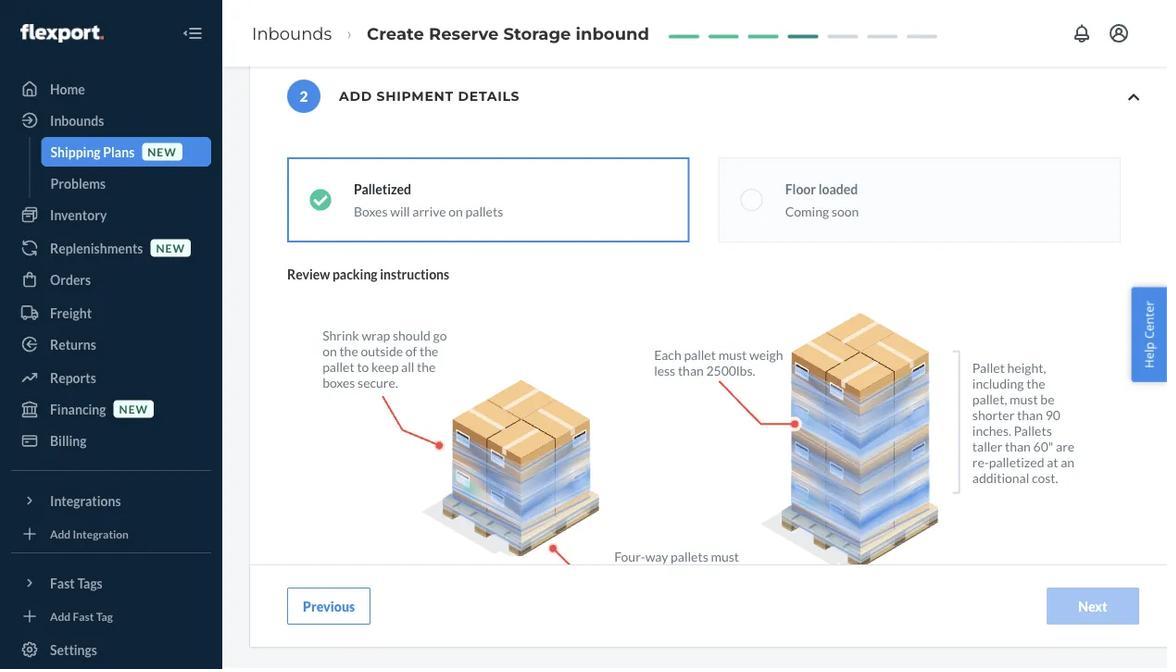 Task type: describe. For each thing, give the bounding box(es) containing it.
shipping
[[51, 144, 101, 160]]

floor loaded coming soon
[[786, 181, 859, 219]]

height,
[[1008, 360, 1047, 376]]

help center
[[1141, 301, 1158, 369]]

plans
[[103, 144, 135, 160]]

fast tags
[[50, 576, 103, 592]]

should
[[393, 328, 431, 344]]

each
[[654, 348, 682, 363]]

open account menu image
[[1108, 22, 1131, 44]]

instructions
[[380, 266, 450, 282]]

wrap
[[362, 328, 390, 344]]

shrink wrap should go on the outside of the pallet to keep all the boxes secure.
[[323, 328, 447, 391]]

storage
[[504, 23, 571, 43]]

pallets inside palletized boxes will arrive on pallets
[[466, 203, 503, 219]]

to
[[357, 360, 369, 375]]

shipment
[[377, 88, 454, 104]]

used.
[[631, 565, 661, 581]]

pallets inside pallet height, including the pallet, must be shorter than 90 inches. pallets taller than 60" are re-palletized at an additional cost.
[[1014, 423, 1052, 439]]

at
[[1047, 455, 1059, 471]]

less
[[654, 363, 676, 379]]

loaded
[[819, 181, 858, 197]]

help center button
[[1132, 287, 1168, 383]]

must inside pallet height, including the pallet, must be shorter than 90 inches. pallets taller than 60" are re-palletized at an additional cost.
[[1010, 392, 1038, 408]]

palletized
[[989, 455, 1045, 471]]

including
[[973, 376, 1024, 392]]

integration
[[73, 528, 129, 541]]

inventory link
[[11, 200, 211, 230]]

soon
[[832, 203, 859, 219]]

go
[[433, 328, 447, 344]]

must up condition.
[[711, 550, 740, 565]]

the inside pallet height, including the pallet, must be shorter than 90 inches. pallets taller than 60" are re-palletized at an additional cost.
[[1027, 376, 1046, 392]]

create reserve storage inbound
[[367, 23, 650, 43]]

next
[[1079, 599, 1108, 615]]

pallet
[[973, 360, 1005, 376]]

palletized boxes will arrive on pallets
[[354, 181, 503, 219]]

add integration
[[50, 528, 129, 541]]

secure.
[[358, 375, 398, 391]]

the right 'all'
[[417, 360, 436, 375]]

flexport logo image
[[20, 24, 104, 43]]

will
[[390, 203, 410, 219]]

on for pallets
[[449, 203, 463, 219]]

previous
[[303, 599, 355, 615]]

problems
[[51, 176, 106, 191]]

re-
[[973, 455, 989, 471]]

an
[[1061, 455, 1075, 471]]

must right "good"
[[704, 565, 732, 581]]

chevron up image
[[1128, 91, 1140, 104]]

fast tags button
[[11, 569, 211, 599]]

add fast tag link
[[11, 606, 211, 628]]

review packing instructions
[[287, 266, 450, 282]]

pallet inside each pallet must weigh less than 2500lbs.
[[684, 348, 716, 363]]

pallet inside shrink wrap should go on the outside of the pallet to keep all the boxes secure.
[[323, 360, 355, 375]]

on for the
[[323, 344, 337, 360]]

all
[[401, 360, 415, 375]]

details
[[458, 88, 520, 104]]

previous button
[[287, 588, 371, 626]]

reserve
[[429, 23, 499, 43]]

financing
[[50, 402, 106, 417]]

good
[[644, 581, 672, 597]]

open notifications image
[[1071, 22, 1093, 44]]

weigh
[[750, 348, 784, 363]]

shrink
[[323, 328, 359, 344]]

problems link
[[41, 169, 211, 198]]

new for replenishments
[[156, 241, 185, 255]]

tags
[[77, 576, 103, 592]]

packing
[[333, 266, 378, 282]]

integrations button
[[11, 487, 211, 516]]

freight link
[[11, 298, 211, 328]]

home link
[[11, 74, 211, 104]]

in
[[631, 581, 642, 597]]

center
[[1141, 301, 1158, 339]]

settings link
[[11, 636, 211, 665]]



Task type: locate. For each thing, give the bounding box(es) containing it.
home
[[50, 81, 85, 97]]

on inside palletized boxes will arrive on pallets
[[449, 203, 463, 219]]

pallets
[[1014, 423, 1052, 439], [663, 565, 701, 581]]

pallets up palletized
[[1014, 423, 1052, 439]]

each pallet must weigh less than 2500lbs.
[[654, 348, 784, 379]]

new
[[148, 145, 177, 158], [156, 241, 185, 255], [119, 403, 148, 416]]

new down reports link
[[119, 403, 148, 416]]

pallets
[[466, 203, 503, 219], [671, 550, 709, 565]]

palletized
[[354, 181, 412, 197]]

0 horizontal spatial pallets
[[663, 565, 701, 581]]

1 horizontal spatial on
[[449, 203, 463, 219]]

coming
[[786, 203, 829, 219]]

than left 90
[[1018, 408, 1043, 423]]

2 vertical spatial add
[[50, 610, 71, 624]]

0 vertical spatial fast
[[50, 576, 75, 592]]

cost.
[[1032, 471, 1059, 487]]

1 horizontal spatial inbounds
[[252, 23, 332, 43]]

billing link
[[11, 426, 211, 456]]

inches.
[[973, 423, 1012, 439]]

reports
[[50, 370, 96, 386]]

way
[[646, 550, 669, 565]]

than right less
[[678, 363, 704, 379]]

pallet right each
[[684, 348, 716, 363]]

close navigation image
[[182, 22, 204, 44]]

inbounds up the 2
[[252, 23, 332, 43]]

new for financing
[[119, 403, 148, 416]]

1 vertical spatial than
[[1018, 408, 1043, 423]]

billing
[[50, 433, 87, 449]]

add left integration
[[50, 528, 71, 541]]

four-
[[615, 550, 646, 565]]

add for add integration
[[50, 528, 71, 541]]

0 vertical spatial inbounds link
[[252, 23, 332, 43]]

freight
[[50, 305, 92, 321]]

fast left tag
[[73, 610, 94, 624]]

2 vertical spatial than
[[1005, 439, 1031, 455]]

1 vertical spatial pallets
[[671, 550, 709, 565]]

0 vertical spatial than
[[678, 363, 704, 379]]

fast inside fast tags dropdown button
[[50, 576, 75, 592]]

1 vertical spatial pallets
[[663, 565, 701, 581]]

pallets right way
[[671, 550, 709, 565]]

add for add fast tag
[[50, 610, 71, 624]]

inbounds
[[252, 23, 332, 43], [50, 113, 104, 128]]

check circle image
[[310, 189, 332, 211]]

1 vertical spatial on
[[323, 344, 337, 360]]

must down height,
[[1010, 392, 1038, 408]]

0 vertical spatial inbounds
[[252, 23, 332, 43]]

inbounds inside breadcrumbs navigation
[[252, 23, 332, 43]]

the right of
[[420, 344, 439, 360]]

inbound
[[576, 23, 650, 43]]

fast inside add fast tag link
[[73, 610, 94, 624]]

0 vertical spatial add
[[339, 88, 372, 104]]

pallet left to
[[323, 360, 355, 375]]

returns link
[[11, 330, 211, 360]]

1 vertical spatial fast
[[73, 610, 94, 624]]

four-way pallets must be used. pallets must be in good condition.
[[615, 550, 740, 597]]

arrive
[[413, 203, 446, 219]]

90
[[1046, 408, 1061, 423]]

help
[[1141, 342, 1158, 369]]

taller
[[973, 439, 1003, 455]]

0 horizontal spatial pallets
[[466, 203, 503, 219]]

1 vertical spatial add
[[50, 528, 71, 541]]

add right the 2
[[339, 88, 372, 104]]

on right arrive
[[449, 203, 463, 219]]

inbounds link inside breadcrumbs navigation
[[252, 23, 332, 43]]

0 horizontal spatial inbounds
[[50, 113, 104, 128]]

inbounds link
[[252, 23, 332, 43], [11, 106, 211, 135]]

keep
[[372, 360, 399, 375]]

reports link
[[11, 363, 211, 393]]

boxes
[[323, 375, 355, 391]]

0 vertical spatial on
[[449, 203, 463, 219]]

0 horizontal spatial on
[[323, 344, 337, 360]]

inventory
[[50, 207, 107, 223]]

fast
[[50, 576, 75, 592], [73, 610, 94, 624]]

the right including
[[1027, 376, 1046, 392]]

the left wrap at left
[[340, 344, 358, 360]]

60"
[[1034, 439, 1054, 455]]

inbounds inside inbounds link
[[50, 113, 104, 128]]

new right plans
[[148, 145, 177, 158]]

outside
[[361, 344, 403, 360]]

boxes
[[354, 203, 388, 219]]

1 horizontal spatial pallets
[[1014, 423, 1052, 439]]

orders
[[50, 272, 91, 288]]

0 vertical spatial new
[[148, 145, 177, 158]]

than
[[678, 363, 704, 379], [1018, 408, 1043, 423], [1005, 439, 1031, 455]]

inbounds up shipping
[[50, 113, 104, 128]]

pallet height, including the pallet, must be shorter than 90 inches. pallets taller than 60" are re-palletized at an additional cost.
[[973, 360, 1075, 487]]

than inside each pallet must weigh less than 2500lbs.
[[678, 363, 704, 379]]

inbounds link down home link
[[11, 106, 211, 135]]

of
[[406, 344, 417, 360]]

are
[[1057, 439, 1075, 455]]

be
[[1041, 392, 1055, 408], [615, 565, 629, 581], [615, 581, 629, 597]]

1 horizontal spatial pallet
[[684, 348, 716, 363]]

on inside shrink wrap should go on the outside of the pallet to keep all the boxes secure.
[[323, 344, 337, 360]]

additional
[[973, 471, 1030, 487]]

pallet
[[684, 348, 716, 363], [323, 360, 355, 375]]

returns
[[50, 337, 96, 353]]

0 vertical spatial pallets
[[466, 203, 503, 219]]

1 vertical spatial inbounds
[[50, 113, 104, 128]]

must inside each pallet must weigh less than 2500lbs.
[[719, 348, 747, 363]]

0 horizontal spatial pallet
[[323, 360, 355, 375]]

integrations
[[50, 493, 121, 509]]

pallets inside four-way pallets must be used. pallets must be in good condition.
[[671, 550, 709, 565]]

settings
[[50, 643, 97, 658]]

pallet,
[[973, 392, 1008, 408]]

1 horizontal spatial inbounds link
[[252, 23, 332, 43]]

2500lbs.
[[707, 363, 756, 379]]

shipping plans
[[51, 144, 135, 160]]

than left 60"
[[1005, 439, 1031, 455]]

on up boxes
[[323, 344, 337, 360]]

on
[[449, 203, 463, 219], [323, 344, 337, 360]]

floor
[[786, 181, 816, 197]]

next button
[[1047, 588, 1140, 626]]

1 vertical spatial new
[[156, 241, 185, 255]]

create
[[367, 23, 424, 43]]

0 horizontal spatial inbounds link
[[11, 106, 211, 135]]

must
[[719, 348, 747, 363], [1010, 392, 1038, 408], [711, 550, 740, 565], [704, 565, 732, 581]]

add shipment details
[[339, 88, 520, 104]]

pallets right arrive
[[466, 203, 503, 219]]

add up settings
[[50, 610, 71, 624]]

orders link
[[11, 265, 211, 295]]

inbounds link up the 2
[[252, 23, 332, 43]]

be inside pallet height, including the pallet, must be shorter than 90 inches. pallets taller than 60" are re-palletized at an additional cost.
[[1041, 392, 1055, 408]]

0 vertical spatial pallets
[[1014, 423, 1052, 439]]

breadcrumbs navigation
[[237, 6, 664, 60]]

tag
[[96, 610, 113, 624]]

fast left tags
[[50, 576, 75, 592]]

pallets inside four-way pallets must be used. pallets must be in good condition.
[[663, 565, 701, 581]]

condition.
[[675, 581, 731, 597]]

new for shipping plans
[[148, 145, 177, 158]]

the
[[340, 344, 358, 360], [420, 344, 439, 360], [417, 360, 436, 375], [1027, 376, 1046, 392]]

add integration link
[[11, 524, 211, 546]]

2 vertical spatial new
[[119, 403, 148, 416]]

new up 'orders' "link"
[[156, 241, 185, 255]]

must left weigh
[[719, 348, 747, 363]]

2
[[300, 87, 308, 105]]

pallets right the used.
[[663, 565, 701, 581]]

1 vertical spatial inbounds link
[[11, 106, 211, 135]]

review
[[287, 266, 330, 282]]

replenishments
[[50, 240, 143, 256]]

add for add shipment details
[[339, 88, 372, 104]]

shorter
[[973, 408, 1015, 423]]

1 horizontal spatial pallets
[[671, 550, 709, 565]]



Task type: vqa. For each thing, say whether or not it's contained in the screenshot.
second fefo from the bottom
no



